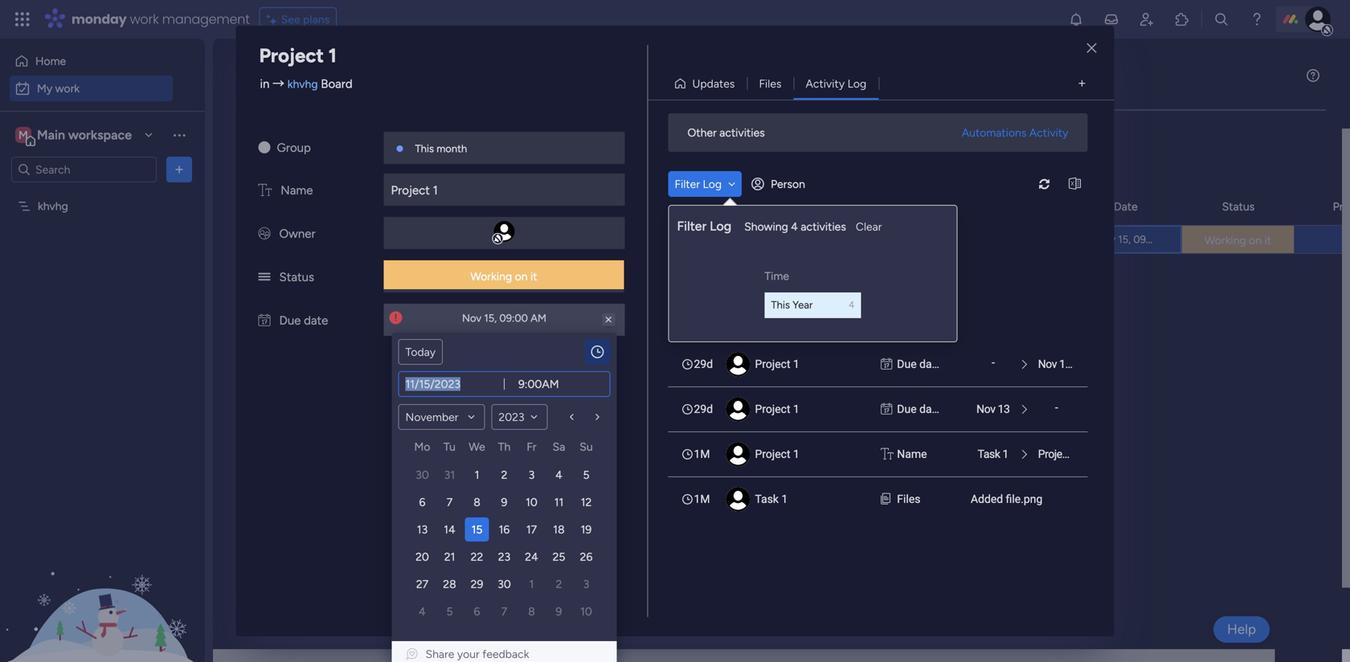 Task type: locate. For each thing, give the bounding box(es) containing it.
30
[[416, 468, 429, 482], [498, 578, 511, 591]]

0 horizontal spatial 10
[[526, 496, 538, 509]]

7 down 31
[[447, 496, 453, 509]]

5 down 28
[[447, 605, 453, 619]]

1 horizontal spatial 15,
[[1119, 233, 1131, 246]]

added
[[971, 493, 1004, 506]]

v2 status image
[[259, 270, 271, 285]]

0 vertical spatial 5
[[583, 468, 590, 482]]

2 vertical spatial due date
[[898, 403, 942, 416]]

15 left '09:00:58'
[[1060, 358, 1072, 371]]

2 button
[[492, 463, 517, 487], [547, 572, 571, 597]]

0 horizontal spatial 30
[[416, 468, 429, 482]]

board right khvhg link
[[321, 77, 353, 91]]

6 button down the 29 "button"
[[465, 600, 489, 624]]

3 down 26
[[583, 578, 590, 591]]

1 horizontal spatial files
[[898, 493, 921, 506]]

this left "year"
[[771, 299, 790, 311]]

0 vertical spatial 29d
[[694, 358, 713, 371]]

0 horizontal spatial working on it
[[471, 270, 538, 283]]

10 button
[[520, 490, 544, 515], [574, 600, 599, 624]]

activity right files button
[[806, 77, 845, 90]]

filter
[[675, 177, 700, 191], [677, 219, 707, 234]]

0 vertical spatial board
[[321, 77, 353, 91]]

2023 button
[[492, 404, 548, 430]]

3 for 3 button to the top
[[529, 468, 535, 482]]

we
[[469, 440, 485, 454]]

1m for project 1
[[694, 448, 710, 461]]

9 button down the 25 button
[[547, 600, 571, 624]]

6 button up 13 'button'
[[410, 490, 435, 515]]

without a date / 0 items
[[271, 518, 432, 539]]

1 horizontal spatial task 1
[[978, 448, 1009, 461]]

item
[[370, 204, 393, 218]]

5 button down sunday element
[[574, 463, 599, 487]]

09:00 down date
[[1134, 233, 1163, 246]]

0 left november
[[359, 407, 367, 421]]

group right v2 sun image in the left of the page
[[277, 141, 311, 155]]

1 horizontal spatial 7
[[502, 605, 508, 619]]

1 horizontal spatial month
[[713, 235, 744, 248]]

30 for the top 30 'button'
[[416, 468, 429, 482]]

updates
[[693, 77, 735, 90]]

refresh image
[[1032, 178, 1058, 190]]

8 up feedback
[[528, 605, 535, 619]]

1 vertical spatial working on it
[[471, 270, 538, 283]]

angle down image
[[729, 178, 736, 190]]

2 button down the "thursday" "element"
[[492, 463, 517, 487]]

13 inside the project 1 dialog
[[998, 403, 1010, 416]]

10 left 11
[[526, 496, 538, 509]]

my
[[241, 62, 278, 97], [37, 82, 52, 95]]

1 vertical spatial 13
[[417, 523, 428, 537]]

in → khvhg board
[[260, 77, 353, 91]]

add time image
[[590, 344, 606, 360]]

8
[[474, 496, 481, 509], [528, 605, 535, 619]]

activity log
[[806, 77, 867, 90]]

friday element
[[518, 437, 546, 462]]

1 horizontal spatial 15
[[1060, 358, 1072, 371]]

0 horizontal spatial 7 button
[[438, 490, 462, 515]]

working
[[1205, 234, 1247, 247], [471, 270, 512, 283]]

4 right "year"
[[849, 299, 855, 311]]

0 vertical spatial name
[[281, 183, 313, 198]]

items up 20
[[404, 523, 432, 536]]

29 button
[[465, 572, 489, 597]]

6 for the leftmost 6 button
[[419, 496, 426, 509]]

9 button up the 16 button
[[492, 490, 517, 515]]

home option
[[10, 48, 173, 74]]

working inside the project 1 dialog
[[471, 270, 512, 283]]

1 button down wednesday element
[[465, 463, 489, 487]]

19
[[581, 523, 592, 537]]

1 vertical spatial 5
[[447, 605, 453, 619]]

updates button
[[668, 71, 747, 96]]

10 button left 11
[[520, 490, 544, 515]]

activities left the clear button
[[801, 220, 847, 234]]

0 horizontal spatial board
[[321, 77, 353, 91]]

0 horizontal spatial dapulse text column image
[[259, 183, 272, 198]]

this year
[[771, 299, 813, 311]]

0 vertical spatial filter
[[675, 177, 700, 191]]

files right updates
[[759, 77, 782, 90]]

7 button up share your feedback link
[[492, 600, 517, 624]]

10 button down 26 button
[[574, 600, 599, 624]]

due date for 1st dapulse date column image from the top of the list box containing 29d
[[898, 358, 942, 371]]

1 vertical spatial status
[[279, 270, 314, 285]]

0 vertical spatial 5 button
[[574, 463, 599, 487]]

6 up 13 'button'
[[419, 496, 426, 509]]

list box
[[669, 342, 1115, 522]]

7 button down 31 button
[[438, 490, 462, 515]]

2 button down the 25 button
[[547, 572, 571, 597]]

0 items down v2 overdue deadline icon
[[357, 349, 394, 363]]

1 29d from the top
[[694, 358, 713, 371]]

0 horizontal spatial 09:00
[[500, 312, 528, 325]]

nov 13
[[977, 403, 1010, 416]]

8 up 15 button
[[474, 496, 481, 509]]

task
[[978, 448, 1001, 461], [755, 493, 779, 506]]

1 vertical spatial 6 button
[[465, 600, 489, 624]]

export to excel image
[[1063, 178, 1088, 190]]

8 button up 15 button
[[465, 490, 489, 515]]

09:00 inside the project 1 dialog
[[500, 312, 528, 325]]

8 for leftmost 8 button
[[474, 496, 481, 509]]

0 horizontal spatial month
[[437, 142, 467, 155]]

17
[[527, 523, 537, 537]]

work right monday
[[130, 10, 159, 28]]

on inside the project 1 dialog
[[515, 270, 528, 283]]

1 horizontal spatial 6
[[474, 605, 480, 619]]

5 button down 28
[[438, 600, 462, 624]]

work inside 'option'
[[55, 82, 80, 95]]

my down home
[[37, 82, 52, 95]]

8 button up feedback
[[520, 600, 544, 624]]

1 vertical spatial 9
[[556, 605, 562, 619]]

None search field
[[237, 129, 384, 154]]

30 button down 23 button
[[492, 572, 517, 597]]

3 for the bottommost 3 button
[[583, 578, 590, 591]]

1 horizontal spatial 30 button
[[492, 572, 517, 597]]

5 for bottom 5 button
[[447, 605, 453, 619]]

8 for right 8 button
[[528, 605, 535, 619]]

my inside 'option'
[[37, 82, 52, 95]]

0 horizontal spatial 4 button
[[410, 600, 435, 624]]

1 vertical spatial 7 button
[[492, 600, 517, 624]]

filter log down filter log button
[[677, 219, 732, 234]]

1 vertical spatial nov 15, 09:00 am
[[462, 312, 547, 325]]

my work option
[[10, 76, 173, 101]]

28 button
[[438, 572, 462, 597]]

previous image
[[566, 411, 579, 424]]

13
[[998, 403, 1010, 416], [417, 523, 428, 537]]

10 down 26 button
[[581, 605, 592, 619]]

1 horizontal spatial 2 button
[[547, 572, 571, 597]]

1 vertical spatial board
[[875, 200, 904, 213]]

1 vertical spatial task 1
[[755, 493, 788, 506]]

0 inside without a date / 0 items
[[394, 523, 401, 536]]

0 vertical spatial /
[[352, 200, 359, 220]]

dapulse text column image
[[259, 183, 272, 198], [881, 446, 894, 463]]

invite members image
[[1139, 11, 1155, 27]]

25
[[553, 550, 566, 564]]

0 horizontal spatial 2 button
[[492, 463, 517, 487]]

0 vertical spatial 6
[[419, 496, 426, 509]]

6 for 6 button to the bottom
[[474, 605, 480, 619]]

option
[[0, 192, 205, 195]]

1 1m from the top
[[694, 448, 710, 461]]

work for my
[[55, 82, 80, 95]]

workspace selection element
[[15, 125, 134, 146]]

1 vertical spatial 6
[[474, 605, 480, 619]]

this down filter log button
[[691, 235, 710, 248]]

1m
[[694, 448, 710, 461], [694, 493, 710, 506]]

showing 4 activities
[[745, 220, 847, 234]]

log inside button
[[848, 77, 867, 90]]

list box containing 29d
[[669, 342, 1115, 522]]

hide
[[419, 135, 443, 148]]

2 dapulse date column image from the top
[[881, 401, 893, 418]]

30 button
[[410, 463, 435, 487], [492, 572, 517, 597]]

1 vertical spatial it
[[531, 270, 538, 283]]

1 horizontal spatial status
[[1223, 200, 1255, 213]]

0 horizontal spatial 8
[[474, 496, 481, 509]]

filter log left angle down icon
[[675, 177, 722, 191]]

log
[[848, 77, 867, 90], [703, 177, 722, 191], [710, 219, 732, 234]]

0 horizontal spatial on
[[515, 270, 528, 283]]

0 vertical spatial it
[[1265, 234, 1272, 247]]

1 vertical spatial 8
[[528, 605, 535, 619]]

nov 15, 09:00 am inside the project 1 dialog
[[462, 312, 547, 325]]

1 vertical spatial 30
[[498, 578, 511, 591]]

my left khvhg link
[[241, 62, 278, 97]]

1 vertical spatial 2 button
[[547, 572, 571, 597]]

9
[[501, 496, 508, 509], [556, 605, 562, 619]]

activity log button
[[794, 71, 879, 96]]

work
[[130, 10, 159, 28], [55, 82, 80, 95]]

3
[[529, 468, 535, 482], [583, 578, 590, 591]]

0 vertical spatial 8
[[474, 496, 481, 509]]

1 horizontal spatial 3
[[583, 578, 590, 591]]

0 left 13 'button'
[[394, 523, 401, 536]]

2023
[[499, 410, 525, 424]]

1 horizontal spatial 6 button
[[465, 600, 489, 624]]

1 horizontal spatial 3 button
[[574, 572, 599, 597]]

1 horizontal spatial 13
[[998, 403, 1010, 416]]

5 for 5 button to the top
[[583, 468, 590, 482]]

mo
[[415, 440, 431, 454]]

3 button down 26 button
[[574, 572, 599, 597]]

9 down the 25 button
[[556, 605, 562, 619]]

khvhg
[[288, 77, 318, 91], [38, 199, 68, 213]]

1 horizontal spatial it
[[1265, 234, 1272, 247]]

files
[[759, 77, 782, 90], [898, 493, 921, 506]]

2 vertical spatial due
[[898, 403, 917, 416]]

0 horizontal spatial 30 button
[[410, 463, 435, 487]]

files right v2 file column image
[[898, 493, 921, 506]]

3 down friday element at the left bottom of the page
[[529, 468, 535, 482]]

0 horizontal spatial group
[[277, 141, 311, 155]]

7 up share your feedback link
[[502, 605, 508, 619]]

0 left today button
[[357, 349, 364, 363]]

09:00
[[1134, 233, 1163, 246], [500, 312, 528, 325]]

1 vertical spatial 3
[[583, 578, 590, 591]]

1 horizontal spatial /
[[383, 518, 391, 539]]

0 horizontal spatial 9 button
[[492, 490, 517, 515]]

4 down saturday element
[[556, 468, 563, 482]]

due date for dapulse date column icon
[[279, 314, 328, 328]]

hide done items
[[419, 135, 502, 148]]

0 items left november
[[359, 407, 397, 421]]

status
[[1223, 200, 1255, 213], [279, 270, 314, 285]]

1 vertical spatial activities
[[801, 220, 847, 234]]

grid
[[409, 437, 600, 626]]

this month
[[415, 142, 467, 155], [691, 235, 744, 248]]

0 vertical spatial 10 button
[[520, 490, 544, 515]]

2 1m from the top
[[694, 493, 710, 506]]

this left done
[[415, 142, 434, 155]]

4 button down saturday element
[[547, 463, 571, 487]]

1 vertical spatial 3 button
[[574, 572, 599, 597]]

28
[[443, 578, 456, 591]]

on
[[1250, 234, 1262, 247], [515, 270, 528, 283]]

2 vertical spatial this
[[771, 299, 790, 311]]

sunday element
[[573, 437, 600, 462]]

10 for the rightmost 10 button
[[581, 605, 592, 619]]

khvhg list box
[[0, 189, 205, 437]]

0 horizontal spatial am
[[531, 312, 547, 325]]

m
[[19, 128, 28, 142]]

home link
[[10, 48, 173, 74]]

4 down 27 button
[[419, 605, 426, 619]]

5
[[583, 468, 590, 482], [447, 605, 453, 619]]

3 button down friday element at the left bottom of the page
[[520, 463, 544, 487]]

0
[[357, 349, 364, 363], [359, 407, 367, 421], [394, 523, 401, 536]]

project 1 dialog
[[0, 0, 1351, 663]]

work for monday
[[130, 10, 159, 28]]

/ left item
[[352, 200, 359, 220]]

files inside files button
[[759, 77, 782, 90]]

4 button down 27 button
[[410, 600, 435, 624]]

activity
[[806, 77, 845, 90], [1030, 126, 1069, 140]]

5 down sunday element
[[583, 468, 590, 482]]

15, down date
[[1119, 233, 1131, 246]]

2 down the 25 button
[[556, 578, 562, 591]]

next image
[[591, 411, 604, 424]]

without
[[271, 518, 328, 539]]

1 vertical spatial 1 button
[[520, 572, 544, 597]]

see
[[281, 12, 300, 26]]

09:00 up time field
[[500, 312, 528, 325]]

1 vertical spatial files
[[898, 493, 921, 506]]

filter down filter log button
[[677, 219, 707, 234]]

my for my work
[[37, 82, 52, 95]]

1 vertical spatial work
[[55, 82, 80, 95]]

1 horizontal spatial khvhg
[[288, 77, 318, 91]]

board up the clear button
[[875, 200, 904, 213]]

activities right 'other' on the right top of page
[[720, 126, 765, 140]]

0 vertical spatial files
[[759, 77, 782, 90]]

0 horizontal spatial 15
[[472, 523, 483, 537]]

1 horizontal spatial my
[[241, 62, 278, 97]]

15,
[[1119, 233, 1131, 246], [484, 312, 497, 325]]

30 down monday element
[[416, 468, 429, 482]]

9 button
[[492, 490, 517, 515], [547, 600, 571, 624]]

dapulse text column image up past on the left top of page
[[259, 183, 272, 198]]

0 horizontal spatial task
[[755, 493, 779, 506]]

1 vertical spatial 1m
[[694, 493, 710, 506]]

working on it
[[1205, 234, 1272, 247], [471, 270, 538, 283]]

3 button
[[520, 463, 544, 487], [574, 572, 599, 597]]

1 dapulse date column image from the top
[[881, 356, 893, 373]]

23 button
[[492, 545, 517, 569]]

work down home
[[55, 82, 80, 95]]

9 up the 16 button
[[501, 496, 508, 509]]

done
[[445, 135, 471, 148]]

other
[[688, 126, 717, 140]]

0 vertical spatial dapulse date column image
[[881, 356, 893, 373]]

1 vertical spatial this
[[691, 235, 710, 248]]

0 vertical spatial task 1
[[978, 448, 1009, 461]]

/ left 13 'button'
[[383, 518, 391, 539]]

group down angle down icon
[[717, 200, 748, 213]]

1 horizontal spatial 09:00
[[1134, 233, 1163, 246]]

1 inside past dates / 1 item
[[363, 204, 368, 218]]

main workspace
[[37, 127, 132, 143]]

15, inside the project 1 dialog
[[484, 312, 497, 325]]

0 vertical spatial group
[[277, 141, 311, 155]]

24
[[525, 550, 539, 564]]

4 button
[[547, 463, 571, 487], [410, 600, 435, 624]]

0 vertical spatial month
[[437, 142, 467, 155]]

30 button down monday element
[[410, 463, 435, 487]]

15 right 14
[[472, 523, 483, 537]]

0 horizontal spatial 1 button
[[465, 463, 489, 487]]

date
[[304, 314, 328, 328], [920, 358, 942, 371], [920, 403, 942, 416], [345, 518, 379, 539]]

6 down the 29 "button"
[[474, 605, 480, 619]]

0 horizontal spatial 5
[[447, 605, 453, 619]]

group inside the project 1 dialog
[[277, 141, 311, 155]]

project
[[259, 44, 324, 67], [391, 183, 430, 198], [261, 233, 298, 247], [755, 358, 791, 371], [755, 403, 791, 416], [755, 448, 791, 461], [1039, 448, 1072, 461]]

dapulse date column image
[[881, 356, 893, 373], [881, 401, 893, 418]]

11 button
[[547, 490, 571, 515]]

dapulse text column image up v2 file column image
[[881, 446, 894, 463]]

activities
[[720, 126, 765, 140], [801, 220, 847, 234]]

add view image
[[1079, 78, 1086, 89]]

0 horizontal spatial nov 15, 09:00 am
[[462, 312, 547, 325]]

clear button
[[850, 214, 889, 240]]

v2 sun image
[[259, 141, 271, 155]]

0 vertical spatial 15
[[1060, 358, 1072, 371]]

12 button
[[574, 490, 599, 515]]

filter left angle down icon
[[675, 177, 700, 191]]

15, up date field
[[484, 312, 497, 325]]

wednesday element
[[464, 437, 491, 462]]

1 horizontal spatial 5 button
[[574, 463, 599, 487]]

row group containing 30
[[409, 462, 600, 626]]

khvhg right "→" on the top
[[288, 77, 318, 91]]

khvhg down search in workspace field
[[38, 199, 68, 213]]

14
[[444, 523, 456, 537]]

row group
[[409, 462, 600, 626]]

18 button
[[547, 518, 571, 542]]

name
[[281, 183, 313, 198], [898, 448, 928, 461]]

6
[[419, 496, 426, 509], [474, 605, 480, 619]]

13 inside 'button'
[[417, 523, 428, 537]]

dates
[[306, 200, 348, 220]]

2 down the "thursday" "element"
[[501, 468, 508, 482]]

filter log inside filter log button
[[675, 177, 722, 191]]

30 right the 29 "button"
[[498, 578, 511, 591]]

09:00:58
[[1074, 358, 1115, 371]]

1 button down '24'
[[520, 572, 544, 597]]

board inside the project 1 dialog
[[321, 77, 353, 91]]

1 vertical spatial this month
[[691, 235, 744, 248]]

activity up 'refresh' "image"
[[1030, 126, 1069, 140]]

year
[[793, 299, 813, 311]]

gary orlando image
[[1306, 6, 1331, 32]]



Task type: describe. For each thing, give the bounding box(es) containing it.
share your feedback
[[426, 648, 529, 661]]

dapulse date column image
[[259, 314, 271, 328]]

notifications image
[[1069, 11, 1085, 27]]

Search in workspace field
[[34, 160, 134, 179]]

th
[[498, 440, 511, 454]]

items left today
[[367, 349, 394, 363]]

monday element
[[409, 437, 436, 462]]

0 vertical spatial 15,
[[1119, 233, 1131, 246]]

1 vertical spatial 4 button
[[410, 600, 435, 624]]

saturday element
[[546, 437, 573, 462]]

search everything image
[[1214, 11, 1230, 27]]

11
[[555, 496, 564, 509]]

past dates / 1 item
[[271, 200, 393, 220]]

plans
[[303, 12, 330, 26]]

15 inside list box
[[1060, 358, 1072, 371]]

workspace image
[[15, 126, 31, 144]]

2 vertical spatial log
[[710, 219, 732, 234]]

Date field
[[399, 372, 503, 396]]

23
[[498, 550, 511, 564]]

2 29d from the top
[[694, 403, 713, 416]]

1 horizontal spatial on
[[1250, 234, 1262, 247]]

monday
[[72, 10, 127, 28]]

13 button
[[410, 518, 435, 542]]

person
[[771, 177, 806, 191]]

1 horizontal spatial working
[[1205, 234, 1247, 247]]

my for my work
[[241, 62, 278, 97]]

it inside the project 1 dialog
[[531, 270, 538, 283]]

20
[[416, 550, 429, 564]]

1 vertical spatial due
[[898, 358, 917, 371]]

24 button
[[520, 545, 544, 569]]

nov 15 09:00:58
[[1039, 358, 1115, 371]]

sa
[[553, 440, 566, 454]]

1m for task 1
[[694, 493, 710, 506]]

1 horizontal spatial 1 button
[[520, 572, 544, 597]]

1 horizontal spatial activities
[[801, 220, 847, 234]]

1 vertical spatial filter
[[677, 219, 707, 234]]

feedback
[[483, 648, 529, 661]]

1 horizontal spatial this
[[691, 235, 710, 248]]

0 vertical spatial due
[[279, 314, 301, 328]]

lottie animation element
[[0, 500, 205, 663]]

0 horizontal spatial 6 button
[[410, 490, 435, 515]]

files inside list box
[[898, 493, 921, 506]]

1 vertical spatial group
[[717, 200, 748, 213]]

1 horizontal spatial name
[[898, 448, 928, 461]]

month inside the project 1 dialog
[[437, 142, 467, 155]]

1 horizontal spatial dapulse text column image
[[881, 446, 894, 463]]

0 vertical spatial am
[[1165, 233, 1181, 246]]

khvhg inside in → khvhg board
[[288, 77, 318, 91]]

filter inside button
[[675, 177, 700, 191]]

0 vertical spatial 1 button
[[465, 463, 489, 487]]

automations activity button
[[956, 120, 1075, 146]]

0 horizontal spatial this
[[415, 142, 434, 155]]

0 vertical spatial task
[[978, 448, 1001, 461]]

0 horizontal spatial name
[[281, 183, 313, 198]]

november button
[[398, 404, 485, 430]]

your
[[457, 648, 480, 661]]

14 button
[[438, 518, 462, 542]]

apps image
[[1175, 11, 1191, 27]]

automations
[[962, 126, 1027, 140]]

0 vertical spatial nov 15, 09:00 am
[[1097, 233, 1181, 246]]

work
[[284, 62, 349, 97]]

1 vertical spatial 0 items
[[359, 407, 397, 421]]

21 button
[[438, 545, 462, 569]]

18
[[553, 523, 565, 537]]

my work
[[37, 82, 80, 95]]

lottie animation image
[[0, 500, 205, 663]]

help button
[[1214, 617, 1270, 643]]

0 horizontal spatial 8 button
[[465, 490, 489, 515]]

0 vertical spatial 09:00
[[1134, 233, 1163, 246]]

help
[[1228, 622, 1257, 638]]

see plans button
[[259, 7, 337, 31]]

0 vertical spatial 7 button
[[438, 490, 462, 515]]

0 vertical spatial 7
[[447, 496, 453, 509]]

25 button
[[547, 545, 571, 569]]

1 vertical spatial 5 button
[[438, 600, 462, 624]]

date
[[1115, 200, 1138, 213]]

0 vertical spatial working on it
[[1205, 234, 1272, 247]]

in
[[260, 77, 270, 91]]

list box inside the project 1 dialog
[[669, 342, 1115, 522]]

0 vertical spatial 0 items
[[357, 349, 394, 363]]

showing
[[745, 220, 789, 234]]

Filter dashboard by text search field
[[237, 129, 384, 154]]

v2 overdue deadline image
[[390, 311, 402, 326]]

12
[[581, 496, 592, 509]]

fr
[[527, 440, 537, 454]]

person button
[[745, 171, 815, 197]]

clear
[[856, 220, 882, 234]]

past
[[271, 200, 303, 220]]

filter log button
[[669, 171, 742, 197]]

0 vertical spatial 4 button
[[547, 463, 571, 487]]

prio
[[1334, 200, 1351, 213]]

1 vertical spatial 0
[[359, 407, 367, 421]]

0 horizontal spatial 10 button
[[520, 490, 544, 515]]

see plans
[[281, 12, 330, 26]]

26
[[580, 550, 593, 564]]

share your feedback link
[[405, 646, 604, 663]]

file.png
[[1006, 493, 1043, 506]]

workspace
[[68, 127, 132, 143]]

0 vertical spatial status
[[1223, 200, 1255, 213]]

0 vertical spatial 0
[[357, 349, 364, 363]]

0 vertical spatial activities
[[720, 126, 765, 140]]

→
[[273, 77, 285, 91]]

20 button
[[410, 545, 435, 569]]

this month inside the project 1 dialog
[[415, 142, 467, 155]]

items right done
[[474, 135, 502, 148]]

31
[[444, 468, 455, 482]]

27
[[416, 578, 429, 591]]

activity inside button
[[1030, 126, 1069, 140]]

due date for 1st dapulse date column image from the bottom of the list box containing 29d
[[898, 403, 942, 416]]

17 button
[[520, 518, 544, 542]]

22 button
[[465, 545, 489, 569]]

my work link
[[10, 76, 173, 101]]

owner
[[279, 227, 316, 241]]

15 inside 15 button
[[472, 523, 483, 537]]

1 horizontal spatial 10 button
[[574, 600, 599, 624]]

26 button
[[574, 545, 599, 569]]

19 button
[[574, 518, 599, 542]]

1 vertical spatial 7
[[502, 605, 508, 619]]

1 vertical spatial filter log
[[677, 219, 732, 234]]

v2 multiple person column image
[[259, 227, 271, 241]]

a
[[332, 518, 342, 539]]

khvhg inside list box
[[38, 199, 68, 213]]

1 horizontal spatial board
[[875, 200, 904, 213]]

1 horizontal spatial 8 button
[[520, 600, 544, 624]]

0 vertical spatial 30 button
[[410, 463, 435, 487]]

inbox image
[[1104, 11, 1120, 27]]

9 for 9 button to the left
[[501, 496, 508, 509]]

select product image
[[14, 11, 31, 27]]

my work
[[241, 62, 349, 97]]

items inside without a date / 0 items
[[404, 523, 432, 536]]

9 for 9 button to the right
[[556, 605, 562, 619]]

today
[[406, 345, 436, 359]]

2 horizontal spatial this
[[771, 299, 790, 311]]

items left november
[[369, 407, 397, 421]]

su
[[580, 440, 593, 454]]

tuesday element
[[436, 437, 464, 462]]

0 vertical spatial 3 button
[[520, 463, 544, 487]]

activity inside button
[[806, 77, 845, 90]]

november
[[406, 410, 459, 424]]

monday work management
[[72, 10, 250, 28]]

22
[[471, 550, 483, 564]]

automations activity
[[962, 126, 1069, 140]]

1 horizontal spatial 2
[[556, 578, 562, 591]]

Time field
[[512, 372, 603, 396]]

close image
[[1087, 43, 1097, 54]]

grid containing mo
[[409, 437, 600, 626]]

status inside the project 1 dialog
[[279, 270, 314, 285]]

am inside the project 1 dialog
[[531, 312, 547, 325]]

time
[[765, 269, 790, 283]]

thursday element
[[491, 437, 518, 462]]

16 button
[[492, 518, 517, 542]]

15 button
[[465, 518, 489, 542]]

30 for the rightmost 30 'button'
[[498, 578, 511, 591]]

10 for left 10 button
[[526, 496, 538, 509]]

khvhg link
[[288, 77, 318, 91]]

management
[[162, 10, 250, 28]]

help image
[[1249, 11, 1266, 27]]

4 right showing
[[791, 220, 798, 234]]

0 horizontal spatial 2
[[501, 468, 508, 482]]

working on it inside the project 1 dialog
[[471, 270, 538, 283]]

1 horizontal spatial 9 button
[[547, 600, 571, 624]]

tu
[[444, 440, 456, 454]]

log inside button
[[703, 177, 722, 191]]

v2 file column image
[[881, 491, 891, 508]]

31 button
[[438, 463, 462, 487]]

today button
[[398, 339, 443, 365]]



Task type: vqa. For each thing, say whether or not it's contained in the screenshot.


